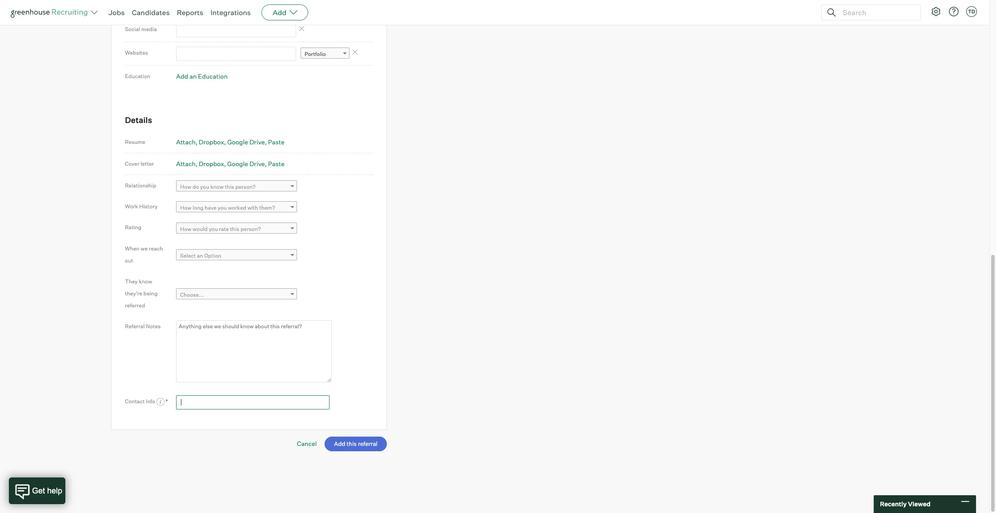 Task type: vqa. For each thing, say whether or not it's contained in the screenshot.
Dashboards "Link"
no



Task type: locate. For each thing, give the bounding box(es) containing it.
choose...
[[180, 292, 204, 298]]

person? for how would you rate this person?
[[241, 226, 261, 232]]

2 google from the top
[[227, 160, 248, 168]]

social media
[[125, 26, 157, 32]]

media
[[141, 26, 157, 32]]

0 horizontal spatial add
[[176, 73, 188, 80]]

person? down with
[[241, 226, 261, 232]]

None text field
[[176, 396, 330, 410]]

1 vertical spatial how
[[180, 205, 191, 211]]

None text field
[[176, 0, 296, 14], [176, 23, 296, 37], [176, 47, 296, 61], [176, 0, 296, 14], [176, 23, 296, 37], [176, 47, 296, 61]]

with
[[248, 205, 258, 211]]

1 attach link from the top
[[176, 138, 198, 146]]

reports link
[[177, 8, 203, 17]]

an for add
[[190, 73, 197, 80]]

attach for resume
[[176, 138, 196, 146]]

drive
[[249, 138, 265, 146], [249, 160, 265, 168]]

dropbox link
[[199, 138, 226, 146], [199, 160, 226, 168]]

add inside popup button
[[273, 8, 287, 17]]

dropbox
[[199, 138, 224, 146], [199, 160, 224, 168]]

how do you know this person? link
[[176, 181, 297, 193]]

referral
[[125, 323, 145, 330]]

0 vertical spatial google
[[227, 138, 248, 146]]

dropbox for resume
[[199, 138, 224, 146]]

1 vertical spatial person?
[[241, 226, 261, 232]]

when
[[125, 245, 140, 252]]

0 horizontal spatial education
[[125, 73, 150, 80]]

0 horizontal spatial know
[[139, 278, 152, 285]]

person? up with
[[235, 184, 256, 190]]

you left rate
[[209, 226, 218, 232]]

know right do
[[210, 184, 224, 190]]

attach link for resume
[[176, 138, 198, 146]]

know up being in the bottom of the page
[[139, 278, 152, 285]]

0 vertical spatial google drive link
[[227, 138, 267, 146]]

how left long
[[180, 205, 191, 211]]

td
[[968, 8, 975, 15]]

when we reach out
[[125, 245, 163, 264]]

1 paste from the top
[[268, 138, 285, 146]]

1 vertical spatial an
[[197, 253, 203, 259]]

3 how from the top
[[180, 226, 191, 232]]

they know they're being referred
[[125, 278, 158, 309]]

you
[[200, 184, 209, 190], [218, 205, 227, 211], [209, 226, 218, 232]]

*
[[166, 398, 168, 405]]

1 vertical spatial drive
[[249, 160, 265, 168]]

cover
[[125, 160, 139, 167]]

0 vertical spatial paste link
[[268, 138, 285, 146]]

attach link
[[176, 138, 198, 146], [176, 160, 198, 168]]

education
[[198, 73, 228, 80], [125, 73, 150, 80]]

info
[[146, 398, 155, 405]]

an inside 'link'
[[197, 253, 203, 259]]

2 attach link from the top
[[176, 160, 198, 168]]

google drive link
[[227, 138, 267, 146], [227, 160, 267, 168]]

2 drive from the top
[[249, 160, 265, 168]]

an
[[190, 73, 197, 80], [197, 253, 203, 259]]

attach link for cover letter
[[176, 160, 198, 168]]

how left would
[[180, 226, 191, 232]]

them?
[[259, 205, 275, 211]]

out
[[125, 257, 133, 264]]

0 vertical spatial person?
[[235, 184, 256, 190]]

recently viewed
[[880, 501, 931, 508]]

how for how do you know this person?
[[180, 184, 191, 190]]

being
[[143, 290, 158, 297]]

viewed
[[908, 501, 931, 508]]

this right rate
[[230, 226, 239, 232]]

add an education
[[176, 73, 228, 80]]

know
[[210, 184, 224, 190], [139, 278, 152, 285]]

reports
[[177, 8, 203, 17]]

they're
[[125, 290, 142, 297]]

1 google drive link from the top
[[227, 138, 267, 146]]

relationship
[[125, 182, 156, 189]]

2 attach from the top
[[176, 160, 196, 168]]

dropbox for cover letter
[[199, 160, 224, 168]]

integrations link
[[211, 8, 251, 17]]

0 vertical spatial dropbox
[[199, 138, 224, 146]]

long
[[193, 205, 204, 211]]

paste for cover letter
[[268, 160, 285, 168]]

this up how long have you worked with them?
[[225, 184, 234, 190]]

0 vertical spatial attach
[[176, 138, 196, 146]]

0 vertical spatial know
[[210, 184, 224, 190]]

how for how would you rate this person?
[[180, 226, 191, 232]]

cover letter
[[125, 160, 154, 167]]

1 horizontal spatial add
[[273, 8, 287, 17]]

0 vertical spatial you
[[200, 184, 209, 190]]

google drive link for cover letter
[[227, 160, 267, 168]]

1 vertical spatial attach link
[[176, 160, 198, 168]]

0 vertical spatial add
[[273, 8, 287, 17]]

jobs link
[[109, 8, 125, 17]]

2 google drive link from the top
[[227, 160, 267, 168]]

how would you rate this person?
[[180, 226, 261, 232]]

attach dropbox google drive paste for resume
[[176, 138, 285, 146]]

2 vertical spatial how
[[180, 226, 191, 232]]

0 vertical spatial attach link
[[176, 138, 198, 146]]

2 vertical spatial you
[[209, 226, 218, 232]]

0 vertical spatial attach dropbox google drive paste
[[176, 138, 285, 146]]

person? for how do you know this person?
[[235, 184, 256, 190]]

1 vertical spatial dropbox link
[[199, 160, 226, 168]]

you for know
[[200, 184, 209, 190]]

1 vertical spatial dropbox
[[199, 160, 224, 168]]

1 vertical spatial paste link
[[268, 160, 285, 168]]

1 attach from the top
[[176, 138, 196, 146]]

drive for resume
[[249, 138, 265, 146]]

0 vertical spatial drive
[[249, 138, 265, 146]]

reach
[[149, 245, 163, 252]]

how do you know this person?
[[180, 184, 256, 190]]

social
[[125, 26, 140, 32]]

2 dropbox from the top
[[199, 160, 224, 168]]

paste
[[268, 138, 285, 146], [268, 160, 285, 168]]

work history
[[125, 203, 158, 210]]

0 vertical spatial how
[[180, 184, 191, 190]]

1 dropbox from the top
[[199, 138, 224, 146]]

you right have
[[218, 205, 227, 211]]

this inside "how do you know this person?" link
[[225, 184, 234, 190]]

1 dropbox link from the top
[[199, 138, 226, 146]]

how for how long have you worked with them?
[[180, 205, 191, 211]]

0 vertical spatial an
[[190, 73, 197, 80]]

greenhouse recruiting image
[[11, 7, 91, 18]]

paste link
[[268, 138, 285, 146], [268, 160, 285, 168]]

1 paste link from the top
[[268, 138, 285, 146]]

1 vertical spatial this
[[230, 226, 239, 232]]

add for add
[[273, 8, 287, 17]]

paste link for resume
[[268, 138, 285, 146]]

1 google from the top
[[227, 138, 248, 146]]

work
[[125, 203, 138, 210]]

candidates
[[132, 8, 170, 17]]

this inside how would you rate this person? link
[[230, 226, 239, 232]]

person?
[[235, 184, 256, 190], [241, 226, 261, 232]]

notes
[[146, 323, 161, 330]]

rate
[[219, 226, 229, 232]]

2 paste from the top
[[268, 160, 285, 168]]

google for cover letter
[[227, 160, 248, 168]]

you right do
[[200, 184, 209, 190]]

1 vertical spatial google
[[227, 160, 248, 168]]

this
[[225, 184, 234, 190], [230, 226, 239, 232]]

1 how from the top
[[180, 184, 191, 190]]

1 vertical spatial attach dropbox google drive paste
[[176, 160, 285, 168]]

2 dropbox link from the top
[[199, 160, 226, 168]]

1 vertical spatial attach
[[176, 160, 196, 168]]

1 drive from the top
[[249, 138, 265, 146]]

2 how from the top
[[180, 205, 191, 211]]

2 attach dropbox google drive paste from the top
[[176, 160, 285, 168]]

how
[[180, 184, 191, 190], [180, 205, 191, 211], [180, 226, 191, 232]]

attach
[[176, 138, 196, 146], [176, 160, 196, 168]]

attach dropbox google drive paste
[[176, 138, 285, 146], [176, 160, 285, 168]]

1 vertical spatial google drive link
[[227, 160, 267, 168]]

1 vertical spatial paste
[[268, 160, 285, 168]]

candidates link
[[132, 8, 170, 17]]

integrations
[[211, 8, 251, 17]]

how left do
[[180, 184, 191, 190]]

0 vertical spatial dropbox link
[[199, 138, 226, 146]]

1 vertical spatial add
[[176, 73, 188, 80]]

None submit
[[325, 437, 387, 452]]

0 vertical spatial paste
[[268, 138, 285, 146]]

None file field
[[11, 469, 123, 479], [0, 480, 113, 490], [11, 469, 123, 479], [0, 480, 113, 490]]

0 vertical spatial this
[[225, 184, 234, 190]]

1 horizontal spatial know
[[210, 184, 224, 190]]

dropbox link for cover letter
[[199, 160, 226, 168]]

1 attach dropbox google drive paste from the top
[[176, 138, 285, 146]]

they
[[125, 278, 138, 285]]

select
[[180, 253, 196, 259]]

do
[[193, 184, 199, 190]]

google
[[227, 138, 248, 146], [227, 160, 248, 168]]

td button
[[966, 6, 977, 17]]

add
[[273, 8, 287, 17], [176, 73, 188, 80]]

worked
[[228, 205, 246, 211]]

2 paste link from the top
[[268, 160, 285, 168]]

how would you rate this person? link
[[176, 223, 297, 236]]

1 vertical spatial know
[[139, 278, 152, 285]]



Task type: describe. For each thing, give the bounding box(es) containing it.
this for know
[[225, 184, 234, 190]]

letter
[[141, 160, 154, 167]]

contact info
[[125, 398, 156, 405]]

how long have you worked with them? link
[[176, 202, 297, 215]]

have
[[205, 205, 217, 211]]

email
[[125, 2, 139, 9]]

choose... link
[[176, 289, 297, 301]]

cancel
[[297, 440, 317, 448]]

know inside 'they know they're being referred'
[[139, 278, 152, 285]]

select an option
[[180, 253, 221, 259]]

websites
[[125, 49, 148, 56]]

recently
[[880, 501, 907, 508]]

paste link for cover letter
[[268, 160, 285, 168]]

option
[[204, 253, 221, 259]]

drive for cover letter
[[249, 160, 265, 168]]

1 vertical spatial you
[[218, 205, 227, 211]]

history
[[139, 203, 158, 210]]

Referral Notes text field
[[176, 320, 332, 383]]

rating
[[125, 224, 141, 231]]

would
[[193, 226, 208, 232]]

referral notes
[[125, 323, 161, 330]]

add button
[[262, 4, 308, 20]]

personal
[[305, 3, 326, 10]]

portfolio
[[305, 51, 326, 57]]

google for resume
[[227, 138, 248, 146]]

add an education link
[[176, 73, 228, 80]]

an for select
[[197, 253, 203, 259]]

add for add an education
[[176, 73, 188, 80]]

google drive link for resume
[[227, 138, 267, 146]]

referred
[[125, 302, 145, 309]]

personal link
[[301, 0, 350, 13]]

contact
[[125, 398, 145, 405]]

this for rate
[[230, 226, 239, 232]]

we
[[141, 245, 148, 252]]

configure image
[[931, 6, 942, 17]]

portfolio link
[[301, 48, 350, 61]]

jobs
[[109, 8, 125, 17]]

resume
[[125, 139, 145, 145]]

Search text field
[[841, 6, 913, 19]]

attach dropbox google drive paste for cover letter
[[176, 160, 285, 168]]

td button
[[965, 4, 979, 19]]

cancel link
[[297, 440, 317, 448]]

details
[[125, 115, 152, 125]]

1 horizontal spatial education
[[198, 73, 228, 80]]

how long have you worked with them?
[[180, 205, 275, 211]]

select an option link
[[176, 250, 297, 262]]

attach for cover letter
[[176, 160, 196, 168]]

paste for resume
[[268, 138, 285, 146]]

dropbox link for resume
[[199, 138, 226, 146]]

you for rate
[[209, 226, 218, 232]]



